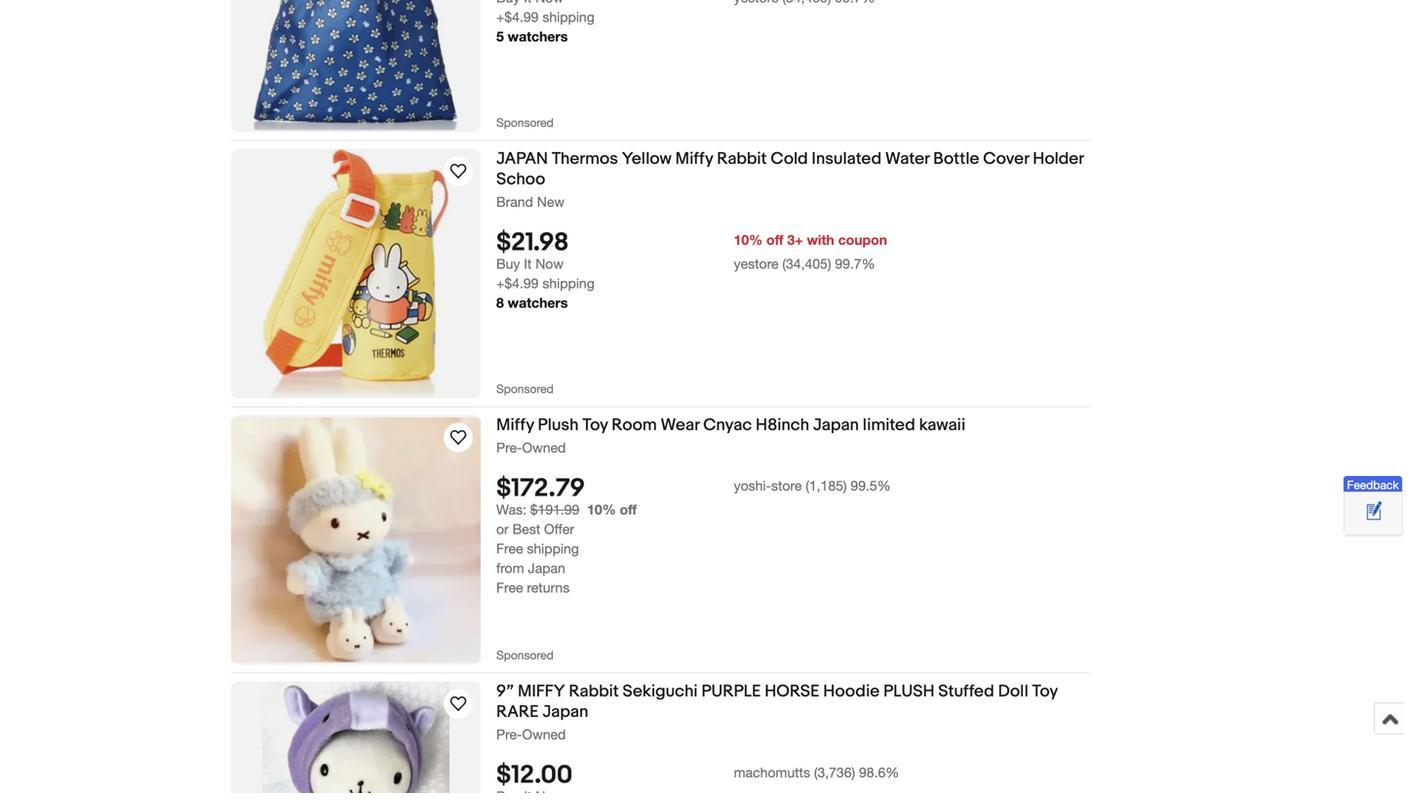 Task type: locate. For each thing, give the bounding box(es) containing it.
watchers
[[508, 28, 568, 44], [508, 295, 568, 311]]

10% up yestore
[[734, 232, 763, 248]]

japan miffy blue rabbit flower 2-way large market tote foldable waterproof bag image
[[231, 0, 481, 132]]

1 +$4.99 from the top
[[497, 9, 539, 25]]

rare
[[497, 702, 539, 722]]

1 horizontal spatial rabbit
[[717, 149, 767, 169]]

0 vertical spatial rabbit
[[717, 149, 767, 169]]

rabbit left cold
[[717, 149, 767, 169]]

watchers right 8
[[508, 295, 568, 311]]

1 vertical spatial japan
[[528, 560, 566, 576]]

1 vertical spatial watchers
[[508, 295, 568, 311]]

thermos
[[552, 149, 618, 169]]

0 horizontal spatial 10%
[[587, 502, 616, 518]]

0 vertical spatial pre-
[[497, 439, 522, 455]]

japan up returns
[[528, 560, 566, 576]]

1 vertical spatial toy
[[1033, 681, 1058, 702]]

off right $191.99
[[620, 502, 637, 518]]

watch 9" miffy rabbit sekiguchi purple horse hoodie plush stuffed doll toy rare japan image
[[447, 692, 470, 715]]

owned down rare
[[522, 726, 566, 742]]

(34,405)
[[783, 256, 832, 272]]

1 vertical spatial miffy
[[497, 415, 534, 435]]

1 horizontal spatial off
[[767, 232, 784, 248]]

0 vertical spatial japan
[[814, 415, 859, 435]]

2 owned from the top
[[522, 726, 566, 742]]

0 horizontal spatial rabbit
[[569, 681, 619, 702]]

japan inside yoshi-store (1,185) 99.5% was: $191.99 10% off or best offer free shipping from japan free returns
[[528, 560, 566, 576]]

1 vertical spatial pre-
[[497, 726, 522, 742]]

rabbit inside japan thermos yellow miffy rabbit cold insulated water bottle cover holder schoo brand new
[[717, 149, 767, 169]]

off inside yoshi-store (1,185) 99.5% was: $191.99 10% off or best offer free shipping from japan free returns
[[620, 502, 637, 518]]

cold
[[771, 149, 808, 169]]

1 vertical spatial rabbit
[[569, 681, 619, 702]]

off left 3+ at the top of page
[[767, 232, 784, 248]]

owned down the plush
[[522, 439, 566, 455]]

free up from
[[497, 541, 523, 557]]

0 horizontal spatial toy
[[583, 415, 608, 435]]

0 vertical spatial watchers
[[508, 28, 568, 44]]

free down from
[[497, 580, 523, 596]]

japan left limited
[[814, 415, 859, 435]]

miffy right the "yellow"
[[676, 149, 713, 169]]

watchers inside +$4.99 shipping 5 watchers
[[508, 28, 568, 44]]

1 vertical spatial +$4.99
[[497, 275, 539, 291]]

(3,736)
[[814, 764, 856, 781]]

1 horizontal spatial toy
[[1033, 681, 1058, 702]]

10% right $191.99
[[587, 502, 616, 518]]

9" miffy rabbit sekiguchi purple horse hoodie plush stuffed doll toy rare japan heading
[[497, 681, 1058, 722]]

coupon
[[839, 232, 888, 248]]

99.5%
[[851, 478, 891, 494]]

2 vertical spatial shipping
[[527, 541, 579, 557]]

japan
[[814, 415, 859, 435], [528, 560, 566, 576], [543, 702, 589, 722]]

1 vertical spatial off
[[620, 502, 637, 518]]

pre- inside 9" miffy rabbit sekiguchi purple horse hoodie plush stuffed doll toy rare japan pre-owned
[[497, 726, 522, 742]]

1 vertical spatial owned
[[522, 726, 566, 742]]

0 horizontal spatial miffy
[[497, 415, 534, 435]]

0 vertical spatial 10%
[[734, 232, 763, 248]]

10%
[[734, 232, 763, 248], [587, 502, 616, 518]]

0 vertical spatial off
[[767, 232, 784, 248]]

0 vertical spatial toy
[[583, 415, 608, 435]]

0 horizontal spatial off
[[620, 502, 637, 518]]

h8inch
[[756, 415, 810, 435]]

purple
[[702, 681, 761, 702]]

2 vertical spatial japan
[[543, 702, 589, 722]]

1 vertical spatial free
[[497, 580, 523, 596]]

machomutts (3,736) 98.6%
[[734, 764, 900, 781]]

$191.99
[[530, 502, 580, 518]]

rabbit right miffy
[[569, 681, 619, 702]]

owned inside miffy plush toy room wear cnyac h8inch japan limited kawaii pre-owned
[[522, 439, 566, 455]]

9" miffy rabbit sekiguchi purple horse hoodie plush stuffed doll toy rare japan image
[[262, 681, 450, 793]]

1 horizontal spatial miffy
[[676, 149, 713, 169]]

yellow
[[622, 149, 672, 169]]

98.6%
[[859, 764, 900, 781]]

schoo
[[497, 169, 546, 190]]

holder
[[1033, 149, 1084, 169]]

owned
[[522, 439, 566, 455], [522, 726, 566, 742]]

off
[[767, 232, 784, 248], [620, 502, 637, 518]]

kawaii
[[920, 415, 966, 435]]

from
[[497, 560, 524, 576]]

1 vertical spatial shipping
[[543, 275, 595, 291]]

+$4.99 down buy
[[497, 275, 539, 291]]

toy
[[583, 415, 608, 435], [1033, 681, 1058, 702]]

miffy left the plush
[[497, 415, 534, 435]]

2 pre- from the top
[[497, 726, 522, 742]]

new
[[537, 194, 565, 210]]

sekiguchi
[[623, 681, 698, 702]]

yestore
[[734, 256, 779, 272]]

pre- right "watch miffy plush toy room wear cnyac h8inch japan limited kawaii" image at the bottom left
[[497, 439, 522, 455]]

0 vertical spatial owned
[[522, 439, 566, 455]]

japan
[[497, 149, 548, 169]]

cover
[[984, 149, 1030, 169]]

1 pre- from the top
[[497, 439, 522, 455]]

shipping inside yoshi-store (1,185) 99.5% was: $191.99 10% off or best offer free shipping from japan free returns
[[527, 541, 579, 557]]

miffy inside japan thermos yellow miffy rabbit cold insulated water bottle cover holder schoo brand new
[[676, 149, 713, 169]]

1 free from the top
[[497, 541, 523, 557]]

1 owned from the top
[[522, 439, 566, 455]]

9" miffy rabbit sekiguchi purple horse hoodie plush stuffed doll toy rare japan pre-owned
[[497, 681, 1058, 742]]

rabbit
[[717, 149, 767, 169], [569, 681, 619, 702]]

miffy plush toy room wear cnyac h8inch japan limited kawaii heading
[[497, 415, 966, 435]]

free
[[497, 541, 523, 557], [497, 580, 523, 596]]

0 vertical spatial shipping
[[543, 9, 595, 25]]

shipping
[[543, 9, 595, 25], [543, 275, 595, 291], [527, 541, 579, 557]]

0 vertical spatial miffy
[[676, 149, 713, 169]]

with
[[807, 232, 835, 248]]

toy inside miffy plush toy room wear cnyac h8inch japan limited kawaii pre-owned
[[583, 415, 608, 435]]

$172.79
[[497, 474, 585, 504]]

1 watchers from the top
[[508, 28, 568, 44]]

bottle
[[934, 149, 980, 169]]

toy right doll
[[1033, 681, 1058, 702]]

1 horizontal spatial 10%
[[734, 232, 763, 248]]

toy right the plush
[[583, 415, 608, 435]]

plush
[[538, 415, 579, 435]]

0 vertical spatial free
[[497, 541, 523, 557]]

+$4.99
[[497, 9, 539, 25], [497, 275, 539, 291]]

offer
[[544, 521, 575, 537]]

99.7%
[[835, 256, 876, 272]]

miffy inside miffy plush toy room wear cnyac h8inch japan limited kawaii pre-owned
[[497, 415, 534, 435]]

pre- down rare
[[497, 726, 522, 742]]

yestore (34,405) 99.7% +$4.99 shipping 8 watchers
[[497, 256, 876, 311]]

miffy plush toy room wear cnyac h8inch japan limited kawaii image
[[231, 418, 481, 662]]

miffy
[[676, 149, 713, 169], [497, 415, 534, 435]]

japan inside miffy plush toy room wear cnyac h8inch japan limited kawaii pre-owned
[[814, 415, 859, 435]]

pre-
[[497, 439, 522, 455], [497, 726, 522, 742]]

2 +$4.99 from the top
[[497, 275, 539, 291]]

japan right rare
[[543, 702, 589, 722]]

watchers right 5
[[508, 28, 568, 44]]

insulated
[[812, 149, 882, 169]]

it
[[524, 256, 532, 272]]

shipping inside yestore (34,405) 99.7% +$4.99 shipping 8 watchers
[[543, 275, 595, 291]]

+$4.99 up 5
[[497, 9, 539, 25]]

0 vertical spatial +$4.99
[[497, 9, 539, 25]]

best
[[513, 521, 541, 537]]

cnyac
[[704, 415, 752, 435]]

brand
[[497, 194, 534, 210]]

1 vertical spatial 10%
[[587, 502, 616, 518]]

8
[[497, 295, 504, 311]]

10% off 3+ with coupon buy it now
[[497, 232, 888, 272]]

2 watchers from the top
[[508, 295, 568, 311]]



Task type: vqa. For each thing, say whether or not it's contained in the screenshot.
watch 9" MIFFY Rabbit Sekiguchi PURPLE HORSE Hoodie PLUSH Stuffed Doll Toy RARE Japan icon
yes



Task type: describe. For each thing, give the bounding box(es) containing it.
machomutts
[[734, 764, 811, 781]]

+$4.99 shipping 5 watchers
[[497, 9, 595, 44]]

toy inside 9" miffy rabbit sekiguchi purple horse hoodie plush stuffed doll toy rare japan pre-owned
[[1033, 681, 1058, 702]]

or
[[497, 521, 509, 537]]

japan thermos yellow miffy rabbit cold insulated water bottle cover holder schoo brand new
[[497, 149, 1084, 210]]

watch miffy plush toy room wear cnyac h8inch japan limited kawaii image
[[447, 426, 470, 449]]

japan thermos yellow miffy rabbit cold insulated water bottle cover holder schoo heading
[[497, 149, 1084, 190]]

9" miffy rabbit sekiguchi purple horse hoodie plush stuffed doll toy rare japan link
[[497, 681, 1091, 726]]

was:
[[497, 502, 527, 518]]

japan thermos yellow miffy rabbit cold insulated water bottle cover holder schoo image
[[263, 149, 449, 398]]

+$4.99 inside yestore (34,405) 99.7% +$4.99 shipping 8 watchers
[[497, 275, 539, 291]]

9"
[[497, 681, 514, 702]]

japan inside 9" miffy rabbit sekiguchi purple horse hoodie plush stuffed doll toy rare japan pre-owned
[[543, 702, 589, 722]]

room
[[612, 415, 657, 435]]

+$4.99 inside +$4.99 shipping 5 watchers
[[497, 9, 539, 25]]

stuffed
[[939, 681, 995, 702]]

2 free from the top
[[497, 580, 523, 596]]

off inside 10% off 3+ with coupon buy it now
[[767, 232, 784, 248]]

(1,185)
[[806, 478, 847, 494]]

doll
[[999, 681, 1029, 702]]

plush
[[884, 681, 935, 702]]

miffy plush toy room wear cnyac h8inch japan limited kawaii link
[[497, 415, 1091, 439]]

$21.98
[[497, 228, 569, 258]]

feedback
[[1348, 478, 1400, 491]]

water
[[886, 149, 930, 169]]

now
[[536, 256, 564, 272]]

rabbit inside 9" miffy rabbit sekiguchi purple horse hoodie plush stuffed doll toy rare japan pre-owned
[[569, 681, 619, 702]]

japan thermos yellow miffy rabbit cold insulated water bottle cover holder schoo link
[[497, 149, 1091, 193]]

shipping inside +$4.99 shipping 5 watchers
[[543, 9, 595, 25]]

10% inside yoshi-store (1,185) 99.5% was: $191.99 10% off or best offer free shipping from japan free returns
[[587, 502, 616, 518]]

miffy
[[518, 681, 565, 702]]

5
[[497, 28, 504, 44]]

10% inside 10% off 3+ with coupon buy it now
[[734, 232, 763, 248]]

watch japan thermos yellow miffy rabbit cold insulated water bottle cover holder schoo image
[[447, 159, 470, 183]]

buy
[[497, 256, 520, 272]]

returns
[[527, 580, 570, 596]]

owned inside 9" miffy rabbit sekiguchi purple horse hoodie plush stuffed doll toy rare japan pre-owned
[[522, 726, 566, 742]]

yoshi-store (1,185) 99.5% was: $191.99 10% off or best offer free shipping from japan free returns
[[497, 478, 891, 596]]

$12.00
[[497, 761, 573, 791]]

wear
[[661, 415, 700, 435]]

limited
[[863, 415, 916, 435]]

store
[[772, 478, 802, 494]]

horse
[[765, 681, 820, 702]]

yoshi-
[[734, 478, 772, 494]]

pre- inside miffy plush toy room wear cnyac h8inch japan limited kawaii pre-owned
[[497, 439, 522, 455]]

miffy plush toy room wear cnyac h8inch japan limited kawaii pre-owned
[[497, 415, 966, 455]]

3+
[[788, 232, 803, 248]]

watchers inside yestore (34,405) 99.7% +$4.99 shipping 8 watchers
[[508, 295, 568, 311]]

hoodie
[[824, 681, 880, 702]]



